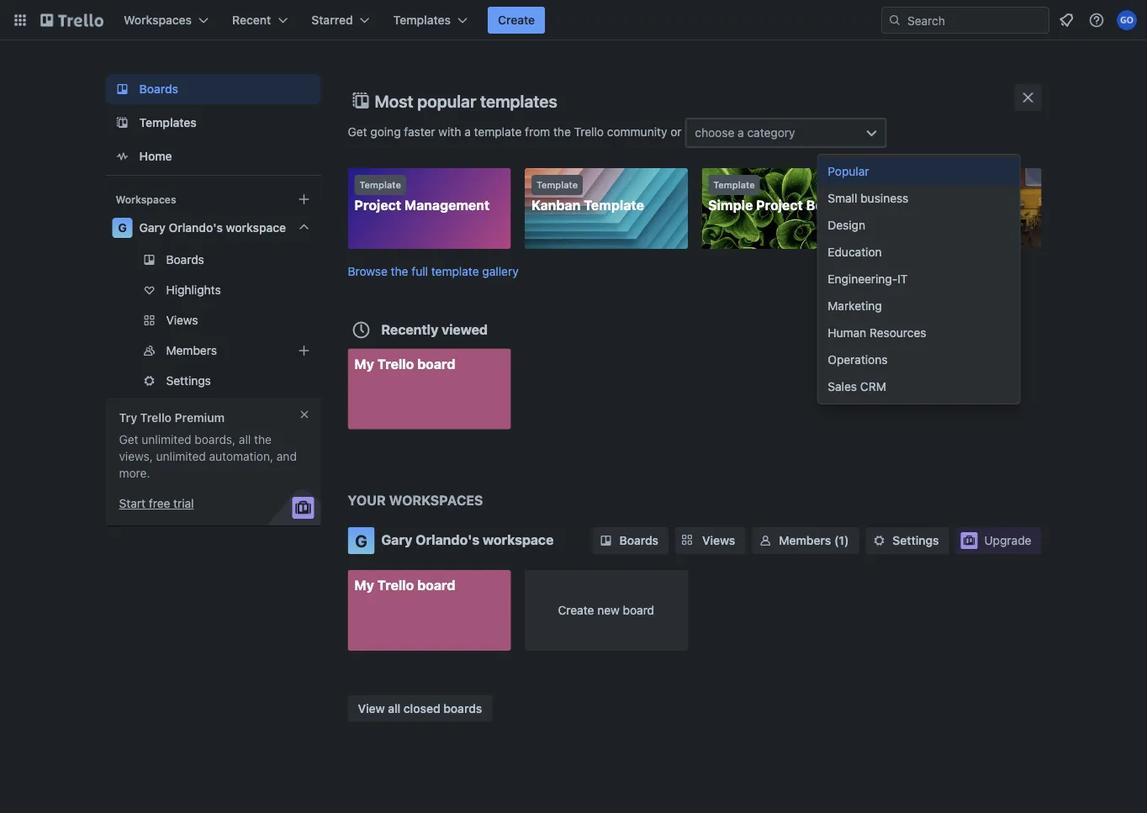Task type: describe. For each thing, give the bounding box(es) containing it.
full
[[412, 264, 428, 278]]

start free trial button
[[119, 496, 194, 512]]

choose
[[695, 126, 735, 140]]

engineering-it
[[828, 272, 908, 286]]

highlights link
[[106, 277, 321, 304]]

template board image
[[112, 113, 133, 133]]

0 vertical spatial orlando's
[[169, 221, 223, 235]]

it
[[898, 272, 908, 286]]

all inside try trello premium get unlimited boards, all the views, unlimited automation, and more.
[[239, 433, 251, 447]]

template remote team hub
[[886, 180, 1004, 213]]

starred
[[312, 13, 353, 27]]

home
[[139, 149, 172, 163]]

get going faster with a template from the trello community or
[[348, 125, 685, 139]]

viewed
[[442, 321, 488, 337]]

views for the rightmost views link
[[703, 534, 736, 548]]

0 vertical spatial boards link
[[106, 74, 321, 104]]

view all closed boards button
[[348, 695, 492, 722]]

get inside try trello premium get unlimited boards, all the views, unlimited automation, and more.
[[119, 433, 138, 447]]

2 vertical spatial board
[[623, 604, 655, 618]]

1 horizontal spatial views link
[[676, 528, 746, 554]]

templates
[[480, 91, 558, 111]]

management
[[405, 197, 490, 213]]

with
[[439, 125, 461, 139]]

0 vertical spatial views link
[[106, 307, 321, 334]]

and
[[277, 450, 297, 464]]

create for create
[[498, 13, 535, 27]]

1 horizontal spatial a
[[738, 126, 744, 140]]

templates inside popup button
[[393, 13, 451, 27]]

0 vertical spatial get
[[348, 125, 367, 139]]

recently viewed
[[382, 321, 488, 337]]

template for project
[[360, 180, 401, 191]]

start
[[119, 497, 146, 511]]

community
[[607, 125, 668, 139]]

highlights
[[166, 283, 221, 297]]

1 my trello board link from the top
[[348, 349, 511, 429]]

1 vertical spatial the
[[391, 264, 408, 278]]

back to home image
[[40, 7, 103, 34]]

trello inside try trello premium get unlimited boards, all the views, unlimited automation, and more.
[[140, 411, 172, 425]]

template project management
[[355, 180, 490, 213]]

remote
[[886, 197, 936, 213]]

going
[[370, 125, 401, 139]]

the for try trello premium get unlimited boards, all the views, unlimited automation, and more.
[[254, 433, 272, 447]]

templates link
[[106, 108, 321, 138]]

resources
[[870, 326, 927, 340]]

members (1)
[[779, 534, 849, 548]]

2 my trello board link from the top
[[348, 570, 511, 651]]

1 my from the top
[[355, 356, 374, 372]]

settings for the rightmost the settings link
[[893, 534, 939, 548]]

0 vertical spatial gary orlando's workspace
[[139, 221, 286, 235]]

0 notifications image
[[1057, 10, 1077, 30]]

1 vertical spatial gary
[[382, 532, 413, 548]]

create new board
[[558, 604, 655, 618]]

board
[[806, 197, 845, 213]]

0 vertical spatial settings link
[[106, 368, 321, 395]]

gary orlando (garyorlando) image
[[1117, 10, 1137, 30]]

boards,
[[195, 433, 236, 447]]

settings for top the settings link
[[166, 374, 211, 388]]

1 my trello board from the top
[[355, 356, 456, 372]]

more.
[[119, 467, 150, 480]]

design
[[828, 218, 866, 232]]

0 horizontal spatial workspace
[[226, 221, 286, 235]]

open information menu image
[[1089, 12, 1105, 29]]

1 vertical spatial board
[[417, 578, 456, 594]]

try trello premium get unlimited boards, all the views, unlimited automation, and more.
[[119, 411, 297, 480]]

template simple project board
[[709, 180, 845, 213]]

recent
[[232, 13, 271, 27]]

operations
[[828, 353, 888, 367]]

members link
[[106, 337, 321, 364]]

human
[[828, 326, 867, 340]]

recent button
[[222, 7, 298, 34]]

Search field
[[902, 8, 1049, 33]]

trial
[[173, 497, 194, 511]]

most popular templates
[[375, 91, 558, 111]]

browse the full template gallery
[[348, 264, 519, 278]]

most
[[375, 91, 414, 111]]

or
[[671, 125, 682, 139]]

try
[[119, 411, 137, 425]]

2 my trello board from the top
[[355, 578, 456, 594]]

faster
[[404, 125, 435, 139]]

template kanban template
[[532, 180, 644, 213]]

create for create new board
[[558, 604, 594, 618]]

(1)
[[835, 534, 849, 548]]

1 vertical spatial workspaces
[[116, 194, 176, 205]]

marketing
[[828, 299, 882, 313]]

home image
[[112, 146, 133, 167]]

your
[[348, 493, 386, 509]]

browse the full template gallery link
[[348, 264, 519, 278]]

start free trial
[[119, 497, 194, 511]]

view
[[358, 702, 385, 716]]

0 vertical spatial boards
[[139, 82, 178, 96]]

add image
[[294, 341, 314, 361]]

education
[[828, 245, 882, 259]]

upgrade
[[985, 534, 1032, 548]]



Task type: vqa. For each thing, say whether or not it's contained in the screenshot.
the Automation
no



Task type: locate. For each thing, give the bounding box(es) containing it.
sm image inside boards link
[[598, 533, 615, 549]]

1 horizontal spatial the
[[391, 264, 408, 278]]

boards for highlights
[[166, 253, 204, 267]]

2 my from the top
[[355, 578, 374, 594]]

sm image
[[598, 533, 615, 549], [757, 533, 774, 549], [871, 533, 888, 549]]

0 horizontal spatial settings link
[[106, 368, 321, 395]]

1 vertical spatial views
[[703, 534, 736, 548]]

gary down your workspaces
[[382, 532, 413, 548]]

2 vertical spatial boards
[[620, 534, 659, 548]]

a
[[465, 125, 471, 139], [738, 126, 744, 140]]

create a workspace image
[[294, 189, 314, 209]]

from
[[525, 125, 550, 139]]

your workspaces
[[348, 493, 483, 509]]

create
[[498, 13, 535, 27], [558, 604, 594, 618]]

0 vertical spatial workspaces
[[124, 13, 192, 27]]

1 vertical spatial my trello board link
[[348, 570, 511, 651]]

boards
[[139, 82, 178, 96], [166, 253, 204, 267], [620, 534, 659, 548]]

my trello board link
[[348, 349, 511, 429], [348, 570, 511, 651]]

1 vertical spatial members
[[779, 534, 831, 548]]

template up simple on the right
[[714, 180, 755, 191]]

the for get going faster with a template from the trello community or
[[554, 125, 571, 139]]

workspace
[[226, 221, 286, 235], [483, 532, 554, 548]]

0 horizontal spatial a
[[465, 125, 471, 139]]

1 horizontal spatial all
[[388, 702, 401, 716]]

members
[[166, 344, 217, 358], [779, 534, 831, 548]]

0 horizontal spatial project
[[355, 197, 401, 213]]

engineering-
[[828, 272, 898, 286]]

1 horizontal spatial settings link
[[866, 528, 949, 554]]

my trello board
[[355, 356, 456, 372], [355, 578, 456, 594]]

1 vertical spatial template
[[431, 264, 479, 278]]

sales
[[828, 380, 857, 394]]

template inside template remote team hub
[[891, 180, 932, 191]]

trello
[[574, 125, 604, 139], [378, 356, 414, 372], [140, 411, 172, 425], [378, 578, 414, 594]]

1 vertical spatial unlimited
[[156, 450, 206, 464]]

0 horizontal spatial create
[[498, 13, 535, 27]]

0 vertical spatial settings
[[166, 374, 211, 388]]

3 sm image from the left
[[871, 533, 888, 549]]

boards for views
[[620, 534, 659, 548]]

templates button
[[383, 7, 478, 34]]

members for members (1)
[[779, 534, 831, 548]]

sm image inside the settings link
[[871, 533, 888, 549]]

0 horizontal spatial sm image
[[598, 533, 615, 549]]

1 vertical spatial orlando's
[[416, 532, 480, 548]]

boards
[[444, 702, 482, 716]]

0 horizontal spatial gary orlando's workspace
[[139, 221, 286, 235]]

1 vertical spatial create
[[558, 604, 594, 618]]

template for kanban
[[537, 180, 578, 191]]

project up browse
[[355, 197, 401, 213]]

1 project from the left
[[355, 197, 401, 213]]

boards link
[[106, 74, 321, 104], [106, 247, 321, 273], [593, 528, 669, 554]]

template down templates
[[474, 125, 522, 139]]

2 sm image from the left
[[757, 533, 774, 549]]

gary
[[139, 221, 166, 235], [382, 532, 413, 548]]

views link
[[106, 307, 321, 334], [676, 528, 746, 554]]

gary down home
[[139, 221, 166, 235]]

workspaces down home
[[116, 194, 176, 205]]

2 vertical spatial the
[[254, 433, 272, 447]]

gary orlando's workspace
[[139, 221, 286, 235], [382, 532, 554, 548]]

orlando's down workspaces
[[416, 532, 480, 548]]

unlimited
[[142, 433, 191, 447], [156, 450, 206, 464]]

0 horizontal spatial members
[[166, 344, 217, 358]]

templates inside templates link
[[139, 116, 197, 130]]

all up automation,
[[239, 433, 251, 447]]

0 horizontal spatial gary
[[139, 221, 166, 235]]

0 vertical spatial templates
[[393, 13, 451, 27]]

create up templates
[[498, 13, 535, 27]]

a right the with
[[465, 125, 471, 139]]

0 horizontal spatial orlando's
[[169, 221, 223, 235]]

small
[[828, 191, 858, 205]]

template inside template project management
[[360, 180, 401, 191]]

all right view
[[388, 702, 401, 716]]

1 vertical spatial all
[[388, 702, 401, 716]]

sales crm
[[828, 380, 887, 394]]

0 horizontal spatial g
[[118, 221, 127, 235]]

workspaces inside workspaces dropdown button
[[124, 13, 192, 27]]

create inside button
[[498, 13, 535, 27]]

0 vertical spatial gary
[[139, 221, 166, 235]]

1 horizontal spatial get
[[348, 125, 367, 139]]

upgrade button
[[956, 528, 1042, 554]]

the
[[554, 125, 571, 139], [391, 264, 408, 278], [254, 433, 272, 447]]

0 horizontal spatial views link
[[106, 307, 321, 334]]

0 vertical spatial the
[[554, 125, 571, 139]]

0 vertical spatial template
[[474, 125, 522, 139]]

team
[[939, 197, 974, 213]]

1 vertical spatial views link
[[676, 528, 746, 554]]

boards right board icon
[[139, 82, 178, 96]]

unlimited up views,
[[142, 433, 191, 447]]

views for the topmost views link
[[166, 313, 198, 327]]

small business
[[828, 191, 909, 205]]

0 vertical spatial views
[[166, 313, 198, 327]]

0 vertical spatial my trello board
[[355, 356, 456, 372]]

1 horizontal spatial create
[[558, 604, 594, 618]]

boards up new
[[620, 534, 659, 548]]

0 vertical spatial board
[[417, 356, 456, 372]]

project inside template simple project board
[[756, 197, 803, 213]]

0 horizontal spatial views
[[166, 313, 198, 327]]

template for remote
[[891, 180, 932, 191]]

choose a category
[[695, 126, 796, 140]]

settings link
[[106, 368, 321, 395], [866, 528, 949, 554]]

project left board
[[756, 197, 803, 213]]

project
[[355, 197, 401, 213], [756, 197, 803, 213]]

1 horizontal spatial orlando's
[[416, 532, 480, 548]]

views
[[166, 313, 198, 327], [703, 534, 736, 548]]

category
[[747, 126, 796, 140]]

primary element
[[0, 0, 1148, 40]]

0 horizontal spatial templates
[[139, 116, 197, 130]]

g down "home" image
[[118, 221, 127, 235]]

templates
[[393, 13, 451, 27], [139, 116, 197, 130]]

0 horizontal spatial settings
[[166, 374, 211, 388]]

1 horizontal spatial g
[[355, 531, 367, 551]]

template inside template simple project board
[[714, 180, 755, 191]]

popular
[[828, 164, 870, 178]]

template
[[474, 125, 522, 139], [431, 264, 479, 278]]

boards link up new
[[593, 528, 669, 554]]

settings right (1)
[[893, 534, 939, 548]]

members left (1)
[[779, 534, 831, 548]]

1 horizontal spatial members
[[779, 534, 831, 548]]

premium
[[175, 411, 225, 425]]

templates up home
[[139, 116, 197, 130]]

0 vertical spatial members
[[166, 344, 217, 358]]

0 vertical spatial create
[[498, 13, 535, 27]]

project inside template project management
[[355, 197, 401, 213]]

1 horizontal spatial templates
[[393, 13, 451, 27]]

crm
[[861, 380, 887, 394]]

board image
[[112, 79, 133, 99]]

1 horizontal spatial workspace
[[483, 532, 554, 548]]

workspaces up board icon
[[124, 13, 192, 27]]

0 vertical spatial my
[[355, 356, 374, 372]]

2 horizontal spatial the
[[554, 125, 571, 139]]

workspaces
[[389, 493, 483, 509]]

views,
[[119, 450, 153, 464]]

1 vertical spatial boards
[[166, 253, 204, 267]]

1 vertical spatial g
[[355, 531, 367, 551]]

closed
[[404, 702, 441, 716]]

sm image for boards
[[598, 533, 615, 549]]

g down "your" on the left
[[355, 531, 367, 551]]

1 vertical spatial templates
[[139, 116, 197, 130]]

get left the going
[[348, 125, 367, 139]]

settings up 'premium'
[[166, 374, 211, 388]]

search image
[[888, 13, 902, 27]]

1 vertical spatial workspace
[[483, 532, 554, 548]]

g
[[118, 221, 127, 235], [355, 531, 367, 551]]

1 horizontal spatial gary orlando's workspace
[[382, 532, 554, 548]]

create button
[[488, 7, 545, 34]]

boards link up templates link
[[106, 74, 321, 104]]

1 vertical spatial gary orlando's workspace
[[382, 532, 554, 548]]

popular
[[417, 91, 477, 111]]

template for simple
[[714, 180, 755, 191]]

0 horizontal spatial the
[[254, 433, 272, 447]]

human resources
[[828, 326, 927, 340]]

browse
[[348, 264, 388, 278]]

recently
[[382, 321, 439, 337]]

simple
[[709, 197, 753, 213]]

0 horizontal spatial get
[[119, 433, 138, 447]]

gallery
[[482, 264, 519, 278]]

0 vertical spatial my trello board link
[[348, 349, 511, 429]]

orlando's
[[169, 221, 223, 235], [416, 532, 480, 548]]

get up views,
[[119, 433, 138, 447]]

members for members
[[166, 344, 217, 358]]

the left full
[[391, 264, 408, 278]]

sm image up create new board
[[598, 533, 615, 549]]

1 vertical spatial my
[[355, 578, 374, 594]]

sm image right (1)
[[871, 533, 888, 549]]

boards up highlights
[[166, 253, 204, 267]]

0 horizontal spatial all
[[239, 433, 251, 447]]

home link
[[106, 141, 321, 172]]

boards link for views
[[593, 528, 669, 554]]

template up kanban
[[537, 180, 578, 191]]

0 vertical spatial unlimited
[[142, 433, 191, 447]]

template up remote
[[891, 180, 932, 191]]

starred button
[[301, 7, 380, 34]]

unlimited down boards,
[[156, 450, 206, 464]]

0 vertical spatial workspace
[[226, 221, 286, 235]]

hub
[[977, 197, 1004, 213]]

board
[[417, 356, 456, 372], [417, 578, 456, 594], [623, 604, 655, 618]]

sm image for settings
[[871, 533, 888, 549]]

1 vertical spatial settings
[[893, 534, 939, 548]]

1 horizontal spatial gary
[[382, 532, 413, 548]]

all inside button
[[388, 702, 401, 716]]

the inside try trello premium get unlimited boards, all the views, unlimited automation, and more.
[[254, 433, 272, 447]]

automation,
[[209, 450, 273, 464]]

1 horizontal spatial project
[[756, 197, 803, 213]]

create left new
[[558, 604, 594, 618]]

1 vertical spatial my trello board
[[355, 578, 456, 594]]

a right choose
[[738, 126, 744, 140]]

1 horizontal spatial views
[[703, 534, 736, 548]]

settings link right (1)
[[866, 528, 949, 554]]

business
[[861, 191, 909, 205]]

the right the from at the top left
[[554, 125, 571, 139]]

gary orlando's workspace up highlights link
[[139, 221, 286, 235]]

boards link up highlights link
[[106, 247, 321, 273]]

settings
[[166, 374, 211, 388], [893, 534, 939, 548]]

kanban
[[532, 197, 581, 213]]

workspaces button
[[114, 7, 219, 34]]

templates right the starred popup button
[[393, 13, 451, 27]]

sm image left "members (1)" on the right bottom of the page
[[757, 533, 774, 549]]

view all closed boards
[[358, 702, 482, 716]]

orlando's up highlights
[[169, 221, 223, 235]]

all
[[239, 433, 251, 447], [388, 702, 401, 716]]

1 horizontal spatial sm image
[[757, 533, 774, 549]]

2 horizontal spatial sm image
[[871, 533, 888, 549]]

members down highlights
[[166, 344, 217, 358]]

the up automation,
[[254, 433, 272, 447]]

free
[[149, 497, 170, 511]]

1 vertical spatial settings link
[[866, 528, 949, 554]]

boards link for highlights
[[106, 247, 321, 273]]

2 project from the left
[[756, 197, 803, 213]]

settings link down members link
[[106, 368, 321, 395]]

gary orlando's workspace down workspaces
[[382, 532, 554, 548]]

2 vertical spatial boards link
[[593, 528, 669, 554]]

template right kanban
[[584, 197, 644, 213]]

1 vertical spatial get
[[119, 433, 138, 447]]

0 vertical spatial g
[[118, 221, 127, 235]]

1 sm image from the left
[[598, 533, 615, 549]]

0 vertical spatial all
[[239, 433, 251, 447]]

new
[[598, 604, 620, 618]]

template down the going
[[360, 180, 401, 191]]

1 vertical spatial boards link
[[106, 247, 321, 273]]

1 horizontal spatial settings
[[893, 534, 939, 548]]

template right full
[[431, 264, 479, 278]]



